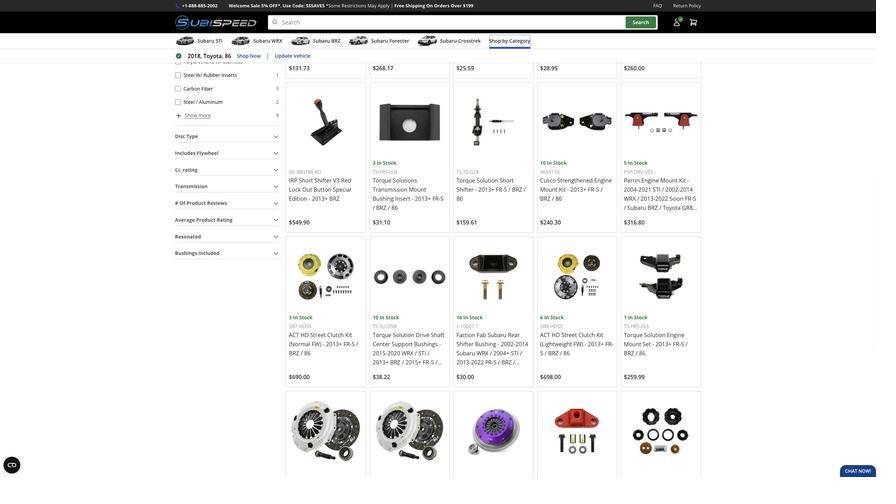 Task type: vqa. For each thing, say whether or not it's contained in the screenshot.
'one' within the Circling back to your Subaru, SubiSpeed has all of the options. Pictured above is one of Faction Fab's units. It is everything you would want in a steering wheel. Quality, thick grip, exotic-like materials. The center stripe, and all you have to do to complete the installation is transfer your center airbag and buttons from your factory steering wheel and you're set. There are many factory-like enhanced steering wheels like Faction Fab that are brought to you by the likes of OLM and Buddy Club.
no



Task type: describe. For each thing, give the bounding box(es) containing it.
1 horizontal spatial 2006-
[[305, 41, 320, 48]]

6 for act hd street clutch kit (lightweight fw) - 2013+ fr- s / brz / 86
[[541, 314, 544, 321]]

w/ for steel
[[196, 72, 202, 78]]

solution inside ts-ss-028 torque solution short shifter - 2013+ fr-s / brz / 86
[[477, 177, 499, 185]]

disc type
[[175, 133, 198, 140]]

3 for act hd street clutch kit (normal fw) - 2013+ fr-s / brz / 86
[[289, 314, 292, 321]]

2013+ inside ts-ss-028 torque solution short shifter - 2013+ fr-s / brz / 86
[[479, 186, 495, 194]]

resonated
[[175, 233, 201, 240]]

1 for stainless
[[276, 58, 279, 65]]

category
[[510, 38, 531, 44]]

subaru inside verus billet clutch fork pivot - 2013-2016 scion fr-s / 2013-2024 subaru brz / 2017-2024 toyota 86 / 2006-2024 wrx
[[573, 41, 592, 48]]

brz inside subaru brz dropdown button
[[332, 38, 341, 44]]

s inside 1 in stock ts-frs-263 torque solution engine mount set - 2013+ fr-s / brz / 86
[[682, 341, 685, 348]]

clutch inside 3 in stock sb7-hdss act hd street clutch kit (normal fw) - 2013+ fr-s / brz / 86
[[328, 331, 344, 339]]

steel w/ rubber inserts
[[184, 72, 237, 78]]

- inside 23 in stock ts-su-519 torque solution billet clutch fork pivot - subaru models inc. 2015+ wrx / 2013+ brz
[[502, 31, 504, 39]]

in for exedy oem replacement flywheel - 2013-2016 scion fr-s / 2006-2017 subaru wrx / 2013-2017 brz / 2006-2009 forester xt
[[296, 5, 301, 12]]

0 vertical spatial stainless
[[184, 17, 204, 24]]

orders
[[434, 2, 450, 9]]

shaft
[[431, 331, 445, 339]]

2015-
[[373, 350, 388, 357]]

2 vertical spatial 2024
[[555, 59, 568, 66]]

disc
[[175, 133, 185, 140]]

brz inside ts-ss-028 torque solution short shifter - 2013+ fr-s / brz / 86
[[512, 186, 523, 194]]

2014 inside 16 in stock 1.10007.1 faction fab subaru rear shifter bushing - 2002-2014 subaru wrx / 2004+ sti / 2013-2022 fr-s / brz / gr86
[[516, 341, 529, 348]]

0 vertical spatial 3
[[276, 85, 279, 92]]

v3
[[333, 177, 340, 185]]

2013- inside "37 in stock fjk1005 exedy oem clutch kit - 2013-2020 scion frs, subaru brz, toyota 86"
[[373, 31, 388, 39]]

in for torque solution engine mount set - 2013+ fr-s / brz / 86
[[629, 314, 633, 321]]

search
[[633, 19, 650, 26]]

search input field
[[268, 15, 658, 30]]

torque for 86
[[373, 177, 392, 185]]

shop now
[[237, 52, 261, 59]]

toyota,
[[204, 52, 224, 60]]

brz inside 23 in stock ts-su-519 torque solution billet clutch fork pivot - subaru models inc. 2015+ wrx / 2013+ brz
[[474, 50, 485, 57]]

37
[[373, 5, 379, 12]]

transmission button
[[175, 181, 279, 192]]

models
[[457, 41, 476, 48]]

bushings inside '10 in stock ts-su-dsb torque solution drive shaft center support bushings - 2015-2020 wrx / sti / 2013+ brz / 2015+ fr-s / brz'
[[415, 341, 438, 348]]

irp short shifter v3 red lock out button special edition - 2013+ brz image
[[289, 85, 363, 159]]

$260.00
[[625, 64, 645, 72]]

6 in stock bw-ss-brz1-mte billetworkz short shifter - 2013-21 brz/fr-s/gt86 matte black
[[625, 5, 692, 48]]

tyf001
[[289, 14, 305, 21]]

drv-
[[635, 169, 645, 175]]

2 for steel / aluminum
[[276, 99, 279, 105]]

mount inside 10 in stock 965911a cusco strengthened engine mount kit - 2013+ fr-s / brz / 86
[[541, 186, 558, 194]]

act for act hd street clutch kit (lightweight fw) - 2013+ fr- s / brz / 86
[[541, 331, 551, 339]]

exedy oem clutch kit - 2013-2020 scion frs, subaru brz, toyota 86 image
[[373, 0, 447, 5]]

kit inside "37 in stock fjk1005 exedy oem clutch kit - 2013-2020 scion frs, subaru brz, toyota 86"
[[422, 22, 429, 30]]

a subaru wrx thumbnail image image
[[231, 36, 251, 46]]

vehicle
[[294, 52, 311, 59]]

$240.30
[[541, 219, 561, 227]]

torque solutions transmission mount bushing insert - 2013+ fr-s / brz / 86 image
[[373, 85, 447, 159]]

flywheel inside dropdown button
[[197, 150, 219, 156]]

1 vertical spatial 2017
[[321, 50, 334, 57]]

lock
[[289, 186, 301, 194]]

mount inside "3 in stock ts-frs-004 torque solutions transmission mount bushing insert - 2013+ fr-s / brz / 86"
[[409, 186, 427, 194]]

inserts for steel w/ rubber inserts
[[222, 72, 237, 78]]

$28.95
[[541, 64, 558, 72]]

2018,
[[188, 52, 202, 60]]

street for (lightweight
[[562, 331, 578, 339]]

bushings inside dropdown button
[[175, 250, 197, 257]]

2013+ inside '10 in stock ts-su-dsb torque solution drive shaft center support bushings - 2015-2020 wrx / sti / 2013+ brz / 2015+ fr-s / brz'
[[373, 359, 389, 366]]

solution for shaft
[[393, 331, 415, 339]]

rating
[[217, 217, 233, 223]]

edition
[[289, 195, 307, 203]]

inserts for aluminum w/ polyurethane inserts
[[248, 31, 264, 38]]

10 for cusco
[[541, 160, 546, 166]]

act hd street clutch kit (normal fw) - 2013+ fr-s / brz / 86 image
[[289, 240, 363, 314]]

888-
[[189, 2, 198, 9]]

replacement
[[320, 22, 354, 30]]

subaru inside "37 in stock fjk1005 exedy oem clutch kit - 2013-2020 scion frs, subaru brz, toyota 86"
[[373, 41, 392, 48]]

s inside verus billet clutch fork pivot - 2013-2016 scion fr-s / 2013-2024 subaru brz / 2017-2024 toyota 86 / 2006-2024 wrx
[[611, 31, 614, 39]]

out
[[303, 186, 312, 194]]

average
[[175, 217, 195, 223]]

wrx inside '10 in stock ts-su-dsb torque solution drive shaft center support bushings - 2015-2020 wrx / sti / 2013+ brz / 2015+ fr-s / brz'
[[402, 350, 414, 357]]

includes
[[175, 150, 196, 156]]

fjk1005
[[373, 14, 391, 21]]

set
[[643, 341, 651, 348]]

965911a
[[541, 169, 560, 175]]

subispeed logo image
[[175, 15, 257, 30]]

over
[[451, 2, 462, 9]]

2020 inside '10 in stock ts-su-dsb torque solution drive shaft center support bushings - 2015-2020 wrx / sti / 2013+ brz / 2015+ fr-s / brz'
[[388, 350, 401, 357]]

transmission inside dropdown button
[[175, 183, 208, 190]]

solution for clutch
[[477, 22, 499, 30]]

short inside ts-ss-028 torque solution short shifter - 2013+ fr-s / brz / 86
[[500, 177, 514, 185]]

brz1-
[[640, 14, 654, 21]]

2017-
[[541, 50, 555, 57]]

#
[[175, 200, 178, 207]]

- inside ss-3bgt86-rd irp short shifter v3 red lock out button special edition - 2013+ brz
[[309, 195, 311, 203]]

s inside 6 in stock sb8-hdss act hd street clutch kit (lightweight fw) - 2013+ fr- s / brz / 86
[[541, 350, 544, 357]]

2002
[[207, 2, 218, 9]]

- inside 6 in stock sb8-hdss act hd street clutch kit (lightweight fw) - 2013+ fr- s / brz / 86
[[585, 341, 587, 348]]

0 vertical spatial 2017
[[320, 41, 333, 48]]

$199
[[463, 2, 474, 9]]

crosstrek
[[459, 38, 481, 44]]

2013+ inside 3 in stock sb7-hdss act hd street clutch kit (normal fw) - 2013+ fr-s / brz / 86
[[326, 341, 342, 348]]

2015+ inside '10 in stock ts-su-dsb torque solution drive shaft center support bushings - 2015-2020 wrx / sti / 2013+ brz / 2015+ fr-s / brz'
[[406, 359, 422, 366]]

stock for exedy oem clutch kit - 2013-2020 scion frs, subaru brz, toyota 86
[[386, 5, 399, 12]]

free
[[395, 2, 405, 9]]

wrx inside 43 in stock tyf001 exedy oem replacement flywheel - 2013-2016 scion fr-s / 2006-2017 subaru wrx / 2013-2017 brz / 2006-2009 forester xt
[[289, 50, 301, 57]]

s inside 43 in stock tyf001 exedy oem replacement flywheel - 2013-2016 scion fr-s / 2006-2017 subaru wrx / 2013-2017 brz / 2006-2009 forester xt
[[297, 41, 300, 48]]

energy suspension manual shifter mount bushing : red (8.1105r) - 2013+ fr-s / brz / 86 image
[[541, 394, 615, 468]]

show more
[[185, 112, 211, 119]]

10 in stock ts-su-dsb torque solution drive shaft center support bushings - 2015-2020 wrx / sti / 2013+ brz / 2015+ fr-s / brz
[[373, 314, 445, 376]]

xt
[[341, 59, 348, 66]]

$25.59
[[457, 64, 474, 72]]

solutions
[[393, 177, 417, 185]]

brz inside "3 in stock ts-frs-004 torque solutions transmission mount bushing insert - 2013+ fr-s / brz / 86"
[[377, 204, 387, 212]]

sti inside '10 in stock ts-su-dsb torque solution drive shaft center support bushings - 2015-2020 wrx / sti / 2013+ brz / 2015+ fr-s / brz'
[[419, 350, 427, 357]]

fx100 clutch kit (normal fw) - 2013-2021 scion fr-s / subaru brz / toyota 86 image
[[373, 394, 447, 468]]

black
[[641, 41, 655, 48]]

dsb
[[388, 323, 397, 330]]

ts- for /
[[373, 323, 380, 330]]

1 for rubber
[[276, 71, 279, 78]]

1.10007.1
[[457, 323, 479, 330]]

s inside 5 in stock psp-drv-055 perrin engine mount kit - 2004-2021 sti / 2002-2014 wrx / 2013-2022 scion fr-s / subaru brz / toyota gr86 / 2014-2018 forester / 17-18 impreza
[[694, 195, 697, 203]]

ss- inside ss-3bgt86-rd irp short shifter v3 red lock out button special edition - 2013+ brz
[[289, 169, 296, 175]]

subaru crosstrek
[[440, 38, 481, 44]]

86 inside 1 in stock ts-frs-263 torque solution engine mount set - 2013+ fr-s / brz / 86
[[640, 350, 646, 357]]

fw) for (normal
[[312, 341, 322, 348]]

0 vertical spatial |
[[391, 2, 394, 9]]

885-
[[198, 2, 207, 9]]

torque for /
[[373, 331, 392, 339]]

$31.10
[[373, 219, 391, 227]]

2002- inside 16 in stock 1.10007.1 faction fab subaru rear shifter bushing - 2002-2014 subaru wrx / 2004+ sti / 2013-2022 fr-s / brz / gr86
[[501, 341, 516, 348]]

welcome
[[229, 2, 250, 9]]

faction fab subaru rear shifter bushing - 2002-2014 subaru wrx / 2004+ sti / 2013-2022 fr-s / brz / gr86 image
[[457, 240, 531, 314]]

torque solution short shifter - 2013+ fr-s / brz / 86 image
[[457, 85, 531, 159]]

$268.17
[[373, 64, 394, 72]]

sti inside 5 in stock psp-drv-055 perrin engine mount kit - 2004-2021 sti / 2002-2014 wrx / 2013-2022 scion fr-s / subaru brz / toyota gr86 / 2014-2018 forester / 17-18 impreza
[[653, 186, 661, 194]]

toyota inside verus billet clutch fork pivot - 2013-2016 scion fr-s / 2013-2024 subaru brz / 2017-2024 toyota 86 / 2006-2024 wrx
[[570, 50, 587, 57]]

1 vertical spatial 2024
[[555, 50, 568, 57]]

86 inside "3 in stock ts-frs-004 torque solutions transmission mount bushing insert - 2013+ fr-s / brz / 86"
[[392, 204, 398, 212]]

show
[[185, 112, 197, 119]]

fr- inside 43 in stock tyf001 exedy oem replacement flywheel - 2013-2016 scion fr-s / 2006-2017 subaru wrx / 2013-2017 brz / 2006-2009 forester xt
[[289, 41, 297, 48]]

pivot inside 23 in stock ts-su-519 torque solution billet clutch fork pivot - subaru models inc. 2015+ wrx / 2013+ brz
[[488, 31, 501, 39]]

perrin
[[625, 177, 640, 185]]

torque solution drive shaft center support bushings - 2015-2020 wrx / sti / 2013+ brz / 2015+ fr-s / brz image
[[373, 240, 447, 314]]

clutch inside 23 in stock ts-su-519 torque solution billet clutch fork pivot - subaru models inc. 2015+ wrx / 2013+ brz
[[457, 31, 473, 39]]

insert
[[396, 195, 411, 203]]

# of product reviews button
[[175, 198, 279, 209]]

$549.90
[[289, 219, 310, 227]]

forester inside 43 in stock tyf001 exedy oem replacement flywheel - 2013-2016 scion fr-s / 2006-2017 subaru wrx / 2013-2017 brz / 2006-2009 forester xt
[[318, 59, 340, 66]]

brz inside 43 in stock tyf001 exedy oem replacement flywheel - 2013-2016 scion fr-s / 2006-2017 subaru wrx / 2013-2017 brz / 2006-2009 forester xt
[[335, 50, 345, 57]]

6 in stock sb8-hdss act hd street clutch kit (lightweight fw) - 2013+ fr- s / brz / 86
[[541, 314, 614, 357]]

fr- inside "3 in stock ts-frs-004 torque solutions transmission mount bushing insert - 2013+ fr-s / brz / 86"
[[433, 195, 441, 203]]

clutch inside verus billet clutch fork pivot - 2013-2016 scion fr-s / 2013-2024 subaru brz / 2017-2024 toyota 86 / 2006-2024 wrx
[[572, 22, 588, 30]]

2021
[[639, 186, 652, 194]]

ss-3bgt86-rd irp short shifter v3 red lock out button special edition - 2013+ brz
[[289, 169, 351, 203]]

faq link
[[654, 2, 663, 9]]

fw) for (lightweight
[[574, 341, 584, 348]]

- inside '10 in stock ts-su-dsb torque solution drive shaft center support bushings - 2015-2020 wrx / sti / 2013+ brz / 2015+ fr-s / brz'
[[440, 341, 442, 348]]

oem for replacement
[[306, 22, 319, 30]]

su- for torque solution billet clutch fork pivot - subaru models inc. 2015+ wrx / 2013+ brz
[[464, 14, 471, 21]]

scion inside 5 in stock psp-drv-055 perrin engine mount kit - 2004-2021 sti / 2002-2014 wrx / 2013-2022 scion fr-s / subaru brz / toyota gr86 / 2014-2018 forester / 17-18 impreza
[[670, 195, 684, 203]]

2013+ inside "3 in stock ts-frs-004 torque solutions transmission mount bushing insert - 2013+ fr-s / brz / 86"
[[415, 195, 431, 203]]

scion inside 43 in stock tyf001 exedy oem replacement flywheel - 2013-2016 scion fr-s / 2006-2017 subaru wrx / 2013-2017 brz / 2006-2009 forester xt
[[345, 31, 359, 39]]

2013- inside 16 in stock 1.10007.1 faction fab subaru rear shifter bushing - 2002-2014 subaru wrx / 2004+ sti / 2013-2022 fr-s / brz / gr86
[[457, 359, 472, 366]]

transmission inside "3 in stock ts-frs-004 torque solutions transmission mount bushing insert - 2013+ fr-s / brz / 86"
[[373, 186, 408, 194]]

Polyurethane W/ Stainless button
[[175, 59, 181, 64]]

- inside 43 in stock tyf001 exedy oem replacement flywheel - 2013-2016 scion fr-s / 2006-2017 subaru wrx / 2013-2017 brz / 2006-2009 forester xt
[[313, 31, 315, 39]]

s/gt86
[[667, 31, 686, 39]]

ts- inside 1 in stock ts-frs-263 torque solution engine mount set - 2013+ fr-s / brz / 86
[[625, 323, 631, 330]]

rear
[[508, 331, 520, 339]]

- inside 10 in stock 965911a cusco strengthened engine mount kit - 2013+ fr-s / brz / 86
[[568, 186, 570, 194]]

subaru wrx button
[[231, 35, 283, 49]]

stock for perrin engine mount kit - 2004-2021 sti / 2002-2014 wrx / 2013-2022 scion fr-s / subaru brz / toyota gr86 / 2014-2018 forester / 17-18 impreza
[[635, 160, 648, 166]]

rd
[[315, 169, 322, 175]]

055
[[645, 169, 654, 175]]

subaru brz button
[[291, 35, 341, 49]]

pivot inside verus billet clutch fork pivot - 2013-2016 scion fr-s / 2013-2024 subaru brz / 2017-2024 toyota 86 / 2006-2024 wrx
[[541, 31, 554, 39]]

toyota inside "37 in stock fjk1005 exedy oem clutch kit - 2013-2020 scion frs, subaru brz, toyota 86"
[[406, 41, 424, 48]]

stock for torque solution billet clutch fork pivot - subaru models inc. 2015+ wrx / 2013+ brz
[[470, 5, 483, 12]]

0 horizontal spatial 2006-
[[289, 59, 304, 66]]

1 horizontal spatial polyurethane
[[216, 31, 247, 38]]

1 for polyurethane
[[276, 31, 279, 37]]

10 in stock 965911a cusco strengthened engine mount kit - 2013+ fr-s / brz / 86
[[541, 160, 612, 203]]

fr- inside '10 in stock ts-su-dsb torque solution drive shaft center support bushings - 2015-2020 wrx / sti / 2013+ brz / 2015+ fr-s / brz'
[[423, 359, 431, 366]]

update vehicle button
[[275, 52, 311, 60]]

Steel / Aluminum button
[[175, 99, 181, 105]]

s inside "3 in stock ts-frs-004 torque solutions transmission mount bushing insert - 2013+ fr-s / brz / 86"
[[441, 195, 444, 203]]

average product rating button
[[175, 215, 279, 226]]

2002- inside 5 in stock psp-drv-055 perrin engine mount kit - 2004-2021 sti / 2002-2014 wrx / 2013-2022 scion fr-s / subaru brz / toyota gr86 / 2014-2018 forester / 17-18 impreza
[[666, 186, 681, 194]]

stock for act hd street clutch kit (normal fw) - 2013+ fr-s / brz / 86
[[299, 314, 313, 321]]

stainless steel
[[184, 17, 216, 24]]

519
[[471, 14, 480, 21]]

stock for torque solution drive shaft center support bushings - 2015-2020 wrx / sti / 2013+ brz / 2015+ fr-s / brz
[[386, 314, 399, 321]]

43
[[289, 5, 295, 12]]

sti inside 16 in stock 1.10007.1 faction fab subaru rear shifter bushing - 2002-2014 subaru wrx / 2004+ sti / 2013-2022 fr-s / brz / gr86
[[511, 350, 519, 357]]

subaru inside 23 in stock ts-su-519 torque solution billet clutch fork pivot - subaru models inc. 2015+ wrx / 2013+ brz
[[505, 31, 524, 39]]

stock for torque solution engine mount set - 2013+ fr-s / brz / 86
[[635, 314, 648, 321]]

brz inside 6 in stock sb8-hdss act hd street clutch kit (lightweight fw) - 2013+ fr- s / brz / 86
[[549, 350, 559, 357]]

act hd street clutch kit (lightweight fw) - 2013+ fr-s / brz / 86 image
[[541, 240, 615, 314]]

by
[[503, 38, 508, 44]]

search button
[[626, 17, 657, 28]]

- inside "3 in stock ts-frs-004 torque solutions transmission mount bushing insert - 2013+ fr-s / brz / 86"
[[412, 195, 414, 203]]

fr- inside 5 in stock psp-drv-055 perrin engine mount kit - 2004-2021 sti / 2002-2014 wrx / 2013-2022 scion fr-s / subaru brz / toyota gr86 / 2014-2018 forester / 17-18 impreza
[[686, 195, 694, 203]]

includes flywheel
[[175, 150, 219, 156]]

86 inside 6 in stock sb8-hdss act hd street clutch kit (lightweight fw) - 2013+ fr- s / brz / 86
[[564, 350, 570, 357]]

engine inside 1 in stock ts-frs-263 torque solution engine mount set - 2013+ fr-s / brz / 86
[[668, 331, 685, 339]]

0 vertical spatial aluminum
[[184, 31, 207, 38]]

exedy for exedy oem clutch kit - 2013-2020 scion frs, subaru brz, toyota 86
[[373, 22, 389, 30]]

engine inside 10 in stock 965911a cusco strengthened engine mount kit - 2013+ fr-s / brz / 86
[[595, 177, 612, 185]]

2014 inside 5 in stock psp-drv-055 perrin engine mount kit - 2004-2021 sti / 2002-2014 wrx / 2013-2022 scion fr-s / subaru brz / toyota gr86 / 2014-2018 forester / 17-18 impreza
[[681, 186, 694, 194]]

$159.61
[[457, 219, 478, 227]]

$30.00
[[457, 373, 474, 381]]

fork inside verus billet clutch fork pivot - 2013-2016 scion fr-s / 2013-2024 subaru brz / 2017-2024 toyota 86 / 2006-2024 wrx
[[589, 22, 601, 30]]

hdss for act hd street clutch kit (normal fw) - 2013+ fr-s / brz / 86
[[299, 323, 312, 330]]

w/ for polyurethane
[[215, 58, 222, 65]]

fx250 clutch kit (normal fw) - 2013-2021 scion fr-s / subaru brz / toyota 86 image
[[289, 394, 363, 468]]

0 vertical spatial steel
[[205, 17, 216, 24]]

brz inside verus billet clutch fork pivot - 2013-2016 scion fr-s / 2013-2024 subaru brz / 2017-2024 toyota 86 / 2006-2024 wrx
[[593, 41, 604, 48]]

shop by category
[[490, 38, 531, 44]]

43 in stock tyf001 exedy oem replacement flywheel - 2013-2016 scion fr-s / 2006-2017 subaru wrx / 2013-2017 brz / 2006-2009 forester xt
[[289, 5, 359, 66]]

forester inside subaru forester dropdown button
[[390, 38, 410, 44]]

carbon
[[184, 85, 200, 92]]

86 inside 3 in stock sb7-hdss act hd street clutch kit (normal fw) - 2013+ fr-s / brz / 86
[[305, 350, 311, 357]]

2014-
[[628, 213, 643, 221]]

scion inside "37 in stock fjk1005 exedy oem clutch kit - 2013-2020 scion frs, subaru brz, toyota 86"
[[402, 31, 416, 39]]

kit for act hd street clutch kit (normal fw) - 2013+ fr-s / brz / 86
[[346, 331, 352, 339]]

ts- for 2013+
[[457, 14, 464, 21]]

- inside 3 in stock sb7-hdss act hd street clutch kit (normal fw) - 2013+ fr-s / brz / 86
[[323, 341, 325, 348]]

2004+
[[494, 350, 510, 357]]

ss- inside ts-ss-028 torque solution short shifter - 2013+ fr-s / brz / 86
[[464, 169, 471, 175]]

clutch inside "37 in stock fjk1005 exedy oem clutch kit - 2013-2020 scion frs, subaru brz, toyota 86"
[[404, 22, 420, 30]]

torque solution billet clutch fork pivot - subaru models inc. 2015+ wrx / 2013+ brz image
[[457, 0, 531, 5]]

strengthened
[[558, 177, 593, 185]]

s inside ts-ss-028 torque solution short shifter - 2013+ fr-s / brz / 86
[[504, 186, 508, 194]]

+1-888-885-2002
[[182, 2, 218, 9]]

wrx inside 23 in stock ts-su-519 torque solution billet clutch fork pivot - subaru models inc. 2015+ wrx / 2013+ brz
[[505, 41, 517, 48]]

bw-
[[625, 14, 634, 21]]

gr86 inside 16 in stock 1.10007.1 faction fab subaru rear shifter bushing - 2002-2014 subaru wrx / 2004+ sti / 2013-2022 fr-s / brz / gr86
[[457, 368, 471, 376]]



Task type: locate. For each thing, give the bounding box(es) containing it.
shifter down faction
[[457, 341, 474, 348]]

2 horizontal spatial forester
[[657, 213, 679, 221]]

engine
[[595, 177, 612, 185], [642, 177, 660, 185], [668, 331, 685, 339]]

flywheel inside 43 in stock tyf001 exedy oem replacement flywheel - 2013-2016 scion fr-s / 2006-2017 subaru wrx / 2013-2017 brz / 2006-2009 forester xt
[[289, 31, 312, 39]]

10 up center
[[373, 314, 379, 321]]

stock up '263'
[[635, 314, 648, 321]]

act down "sb7-" in the bottom left of the page
[[289, 331, 299, 339]]

2015+ right inc.
[[488, 41, 504, 48]]

type
[[187, 133, 198, 140]]

act inside 6 in stock sb8-hdss act hd street clutch kit (lightweight fw) - 2013+ fr- s / brz / 86
[[541, 331, 551, 339]]

0 vertical spatial inserts
[[248, 31, 264, 38]]

shifter inside 16 in stock 1.10007.1 faction fab subaru rear shifter bushing - 2002-2014 subaru wrx / 2004+ sti / 2013-2022 fr-s / brz / gr86
[[457, 341, 474, 348]]

1 street from the left
[[311, 331, 326, 339]]

brz inside 1 in stock ts-frs-263 torque solution engine mount set - 2013+ fr-s / brz / 86
[[625, 350, 635, 357]]

263
[[641, 323, 649, 330]]

stock inside 43 in stock tyf001 exedy oem replacement flywheel - 2013-2016 scion fr-s / 2006-2017 subaru wrx / 2013-2017 brz / 2006-2009 forester xt
[[302, 5, 316, 12]]

stainless down "a subaru wrx thumbnail image"
[[223, 58, 243, 65]]

1 vertical spatial aluminum
[[199, 99, 223, 105]]

fw) inside 6 in stock sb8-hdss act hd street clutch kit (lightweight fw) - 2013+ fr- s / brz / 86
[[574, 341, 584, 348]]

1 hd from the left
[[301, 331, 309, 339]]

flywheel
[[289, 31, 312, 39], [197, 150, 219, 156]]

0 vertical spatial bushing
[[373, 195, 394, 203]]

in for exedy oem clutch kit - 2013-2020 scion frs, subaru brz, toyota 86
[[380, 5, 385, 12]]

exedy down tyf001 in the left of the page
[[289, 22, 305, 30]]

0 horizontal spatial billet
[[500, 22, 513, 30]]

fr- inside verus billet clutch fork pivot - 2013-2016 scion fr-s / 2013-2024 subaru brz / 2017-2024 toyota 86 / 2006-2024 wrx
[[603, 31, 611, 39]]

2006-
[[305, 41, 320, 48], [289, 59, 304, 66], [541, 59, 555, 66]]

su- up center
[[380, 323, 388, 330]]

2017 down the subaru brz
[[321, 50, 334, 57]]

stock up 1.10007.1
[[470, 314, 483, 321]]

9
[[276, 112, 279, 119]]

5
[[625, 160, 627, 166]]

2017
[[320, 41, 333, 48], [321, 50, 334, 57]]

0 horizontal spatial short
[[299, 177, 313, 185]]

torque solution engine mount set - 2013+ fr-s / brz / 86 image
[[625, 240, 699, 314]]

steel down 2002
[[205, 17, 216, 24]]

fr- inside 10 in stock 965911a cusco strengthened engine mount kit - 2013+ fr-s / brz / 86
[[588, 186, 597, 194]]

clutch
[[404, 22, 420, 30], [572, 22, 588, 30], [457, 31, 473, 39], [328, 331, 344, 339], [579, 331, 596, 339]]

in for perrin engine mount kit - 2004-2021 sti / 2002-2014 wrx / 2013-2022 scion fr-s / subaru brz / toyota gr86 / 2014-2018 forester / 17-18 impreza
[[629, 160, 633, 166]]

10 for su-
[[373, 314, 379, 321]]

in for act hd street clutch kit (lightweight fw) - 2013+ fr- s / brz / 86
[[545, 314, 550, 321]]

solution down the 519
[[477, 22, 499, 30]]

s inside 16 in stock 1.10007.1 faction fab subaru rear shifter bushing - 2002-2014 subaru wrx / 2004+ sti / 2013-2022 fr-s / brz / gr86
[[494, 359, 497, 366]]

1 vertical spatial su-
[[380, 323, 388, 330]]

fw) right (lightweight
[[574, 341, 584, 348]]

steel for w/
[[184, 72, 195, 78]]

0 horizontal spatial 2002-
[[501, 341, 516, 348]]

shop for shop by category
[[490, 38, 502, 44]]

10 inside '10 in stock ts-su-dsb torque solution drive shaft center support bushings - 2015-2020 wrx / sti / 2013+ brz / 2015+ fr-s / brz'
[[373, 314, 379, 321]]

0 horizontal spatial hdss
[[299, 323, 312, 330]]

stock up (lightweight
[[551, 314, 564, 321]]

2013- inside 5 in stock psp-drv-055 perrin engine mount kit - 2004-2021 sti / 2002-2014 wrx / 2013-2022 scion fr-s / subaru brz / toyota gr86 / 2014-2018 forester / 17-18 impreza
[[641, 195, 656, 203]]

street for (normal
[[311, 331, 326, 339]]

1 horizontal spatial w/
[[209, 31, 215, 38]]

pivot down verus
[[541, 31, 554, 39]]

2 horizontal spatial 3
[[373, 160, 376, 166]]

use
[[283, 2, 291, 9]]

brz inside ss-3bgt86-rd irp short shifter v3 red lock out button special edition - 2013+ brz
[[330, 195, 340, 203]]

- inside verus billet clutch fork pivot - 2013-2016 scion fr-s / 2013-2024 subaru brz / 2017-2024 toyota 86 / 2006-2024 wrx
[[555, 31, 557, 39]]

shipping
[[406, 2, 426, 9]]

1 horizontal spatial ss-
[[464, 169, 471, 175]]

oem inside "37 in stock fjk1005 exedy oem clutch kit - 2013-2020 scion frs, subaru brz, toyota 86"
[[390, 22, 402, 30]]

w/ for aluminum
[[209, 31, 215, 38]]

stock inside '10 in stock ts-su-dsb torque solution drive shaft center support bushings - 2015-2020 wrx / sti / 2013+ brz / 2015+ fr-s / brz'
[[386, 314, 399, 321]]

in for act hd street clutch kit (normal fw) - 2013+ fr-s / brz / 86
[[293, 314, 298, 321]]

chromoly
[[184, 45, 206, 51]]

transmission down cc_rating
[[175, 183, 208, 190]]

stock up 965911a
[[554, 160, 567, 166]]

5%
[[262, 2, 268, 9]]

fork
[[589, 22, 601, 30], [475, 31, 486, 39]]

in inside 6 in stock sb8-hdss act hd street clutch kit (lightweight fw) - 2013+ fr- s / brz / 86
[[545, 314, 550, 321]]

2 fw) from the left
[[574, 341, 584, 348]]

carbon fiber
[[184, 85, 213, 92]]

s inside '10 in stock ts-su-dsb torque solution drive shaft center support bushings - 2015-2020 wrx / sti / 2013+ brz / 2015+ fr-s / brz'
[[431, 359, 434, 366]]

*some restrictions may apply | free shipping on orders over $199
[[326, 2, 474, 9]]

1 horizontal spatial 2016
[[573, 31, 586, 39]]

0 horizontal spatial street
[[311, 331, 326, 339]]

a subaru forester thumbnail image image
[[349, 36, 369, 46]]

2002- right "2021"
[[666, 186, 681, 194]]

stock for billetworkz short shifter - 2013-21 brz/fr-s/gt86 matte black
[[635, 5, 648, 12]]

1 vertical spatial bushings
[[415, 341, 438, 348]]

fr-
[[603, 31, 611, 39], [289, 41, 297, 48], [496, 186, 504, 194], [588, 186, 597, 194], [433, 195, 441, 203], [686, 195, 694, 203], [344, 341, 352, 348], [606, 341, 614, 348], [674, 341, 682, 348], [423, 359, 431, 366], [486, 359, 494, 366]]

0 horizontal spatial w/
[[196, 72, 202, 78]]

1 horizontal spatial 2014
[[681, 186, 694, 194]]

stock inside 16 in stock 1.10007.1 faction fab subaru rear shifter bushing - 2002-2014 subaru wrx / 2004+ sti / 2013-2022 fr-s / brz / gr86
[[470, 314, 483, 321]]

solution up set
[[645, 331, 666, 339]]

0 horizontal spatial exedy
[[289, 22, 305, 30]]

bushing left insert
[[373, 195, 394, 203]]

torque down the 519
[[457, 22, 476, 30]]

1 horizontal spatial fw)
[[574, 341, 584, 348]]

subaru crosstrek button
[[418, 35, 481, 49]]

Urethane button
[[175, 4, 181, 10]]

solution up support
[[393, 331, 415, 339]]

sti down drive
[[419, 350, 427, 357]]

0 vertical spatial flywheel
[[289, 31, 312, 39]]

short
[[655, 22, 670, 30], [299, 177, 313, 185], [500, 177, 514, 185]]

rubber
[[204, 72, 220, 78]]

ts-
[[457, 14, 464, 21], [373, 169, 380, 175], [457, 169, 464, 175], [373, 323, 380, 330], [625, 323, 631, 330]]

act inside 3 in stock sb7-hdss act hd street clutch kit (normal fw) - 2013+ fr-s / brz / 86
[[289, 331, 299, 339]]

(lightweight
[[541, 341, 573, 348]]

16
[[457, 314, 463, 321]]

hd
[[301, 331, 309, 339], [552, 331, 561, 339]]

steel right steel w/ rubber inserts button
[[184, 72, 195, 78]]

w/ up rubber
[[215, 58, 222, 65]]

solution inside '10 in stock ts-su-dsb torque solution drive shaft center support bushings - 2015-2020 wrx / sti / 2013+ brz / 2015+ fr-s / brz'
[[393, 331, 415, 339]]

0 vertical spatial shop
[[490, 38, 502, 44]]

| left the free
[[391, 2, 394, 9]]

3 for torque solutions transmission mount bushing insert - 2013+ fr-s / brz / 86
[[373, 160, 376, 166]]

stock up dsb
[[386, 314, 399, 321]]

kit inside 3 in stock sb7-hdss act hd street clutch kit (normal fw) - 2013+ fr-s / brz / 86
[[346, 331, 352, 339]]

2 horizontal spatial engine
[[668, 331, 685, 339]]

2002- down rear
[[501, 341, 516, 348]]

0 vertical spatial 2022
[[656, 195, 669, 203]]

in for torque solutions transmission mount bushing insert - 2013+ fr-s / brz / 86
[[377, 160, 382, 166]]

verus billet clutch fork pivot - 2013-2016 scion fr-s / 2013-2024 subaru brz / 2017-2024 toyota 86 / 2006-2024 wrx
[[541, 22, 614, 66]]

hd up (lightweight
[[552, 331, 561, 339]]

0 vertical spatial bushings
[[175, 250, 197, 257]]

0 horizontal spatial oem
[[306, 22, 319, 30]]

wrx inside 5 in stock psp-drv-055 perrin engine mount kit - 2004-2021 sti / 2002-2014 wrx / 2013-2022 scion fr-s / subaru brz / toyota gr86 / 2014-2018 forester / 17-18 impreza
[[625, 195, 636, 203]]

0 horizontal spatial 10
[[373, 314, 379, 321]]

2 vertical spatial toyota
[[664, 204, 681, 212]]

reviews
[[207, 200, 227, 207]]

su- for torque solution drive shaft center support bushings - 2015-2020 wrx / sti / 2013+ brz / 2015+ fr-s / brz
[[380, 323, 388, 330]]

6 for billetworkz short shifter - 2013-21 brz/fr-s/gt86 matte black
[[625, 5, 627, 12]]

1 vertical spatial product
[[196, 217, 216, 223]]

fr- inside 1 in stock ts-frs-263 torque solution engine mount set - 2013+ fr-s / brz / 86
[[674, 341, 682, 348]]

fr- inside 16 in stock 1.10007.1 faction fab subaru rear shifter bushing - 2002-2014 subaru wrx / 2004+ sti / 2013-2022 fr-s / brz / gr86
[[486, 359, 494, 366]]

1 hdss from the left
[[299, 323, 312, 330]]

0 horizontal spatial forester
[[318, 59, 340, 66]]

2 2016 from the left
[[573, 31, 586, 39]]

hd for (lightweight
[[552, 331, 561, 339]]

shifter down 028
[[457, 186, 474, 194]]

billet inside verus billet clutch fork pivot - 2013-2016 scion fr-s / 2013-2024 subaru brz / 2017-2024 toyota 86 / 2006-2024 wrx
[[557, 22, 570, 30]]

2020 up brz,
[[388, 31, 401, 39]]

1 vertical spatial w/
[[215, 58, 222, 65]]

hdss for act hd street clutch kit (lightweight fw) - 2013+ fr- s / brz / 86
[[551, 323, 563, 330]]

subaru sti button
[[175, 35, 223, 49]]

2014 up 17-
[[681, 186, 694, 194]]

10 inside 10 in stock 965911a cusco strengthened engine mount kit - 2013+ fr-s / brz / 86
[[541, 160, 546, 166]]

forester left xt
[[318, 59, 340, 66]]

1 vertical spatial stainless
[[223, 58, 243, 65]]

stock up tyf001 in the left of the page
[[302, 5, 316, 12]]

1 vertical spatial 2020
[[388, 350, 401, 357]]

fw) right (normal
[[312, 341, 322, 348]]

ss-
[[634, 14, 640, 21], [289, 169, 296, 175], [464, 169, 471, 175]]

0 horizontal spatial 2022
[[472, 359, 484, 366]]

kit
[[422, 22, 429, 30], [680, 177, 687, 185], [559, 186, 566, 194], [346, 331, 352, 339], [597, 331, 604, 339]]

button image
[[673, 18, 681, 27]]

oem up subaru brz dropdown button
[[306, 22, 319, 30]]

1 vertical spatial 3
[[373, 160, 376, 166]]

0 horizontal spatial gr86
[[457, 368, 471, 376]]

su- down $199
[[464, 14, 471, 21]]

mount inside 5 in stock psp-drv-055 perrin engine mount kit - 2004-2021 sti / 2002-2014 wrx / 2013-2022 scion fr-s / subaru brz / toyota gr86 / 2014-2018 forester / 17-18 impreza
[[661, 177, 678, 185]]

hdss up (lightweight
[[551, 323, 563, 330]]

restrictions
[[342, 2, 367, 9]]

frs-
[[380, 169, 390, 175], [631, 323, 641, 330]]

1 horizontal spatial oem
[[390, 22, 402, 30]]

su- inside '10 in stock ts-su-dsb torque solution drive shaft center support bushings - 2015-2020 wrx / sti / 2013+ brz / 2015+ fr-s / brz'
[[380, 323, 388, 330]]

stock for exedy oem replacement flywheel - 2013-2016 scion fr-s / 2006-2017 subaru wrx / 2013-2017 brz / 2006-2009 forester xt
[[302, 5, 316, 12]]

1 vertical spatial forester
[[318, 59, 340, 66]]

0 vertical spatial toyota
[[406, 41, 424, 48]]

2 billet from the left
[[557, 22, 570, 30]]

1 horizontal spatial pivot
[[541, 31, 554, 39]]

product right of
[[187, 200, 206, 207]]

6 inside the 6 in stock bw-ss-brz1-mte billetworkz short shifter - 2013-21 brz/fr-s/gt86 matte black
[[625, 5, 627, 12]]

0 horizontal spatial |
[[267, 52, 270, 60]]

may
[[368, 2, 377, 9]]

street
[[311, 331, 326, 339], [562, 331, 578, 339]]

/ inside 23 in stock ts-su-519 torque solution billet clutch fork pivot - subaru models inc. 2015+ wrx / 2013+ brz
[[519, 41, 521, 48]]

1 inside 1 in stock ts-frs-263 torque solution engine mount set - 2013+ fr-s / brz / 86
[[625, 314, 627, 321]]

exedy oem replacement flywheel - 2013-2016 scion fr-s / 2006-2017 subaru wrx / 2013-2017 brz / 2006-2009 forester xt image
[[289, 0, 363, 5]]

irp
[[289, 177, 298, 185]]

1 horizontal spatial inserts
[[248, 31, 264, 38]]

Steel W/ Rubber Inserts button
[[175, 72, 181, 78]]

1 vertical spatial 2015+
[[406, 359, 422, 366]]

0 vertical spatial 2
[[276, 17, 279, 24]]

fr- inside 6 in stock sb8-hdss act hd street clutch kit (lightweight fw) - 2013+ fr- s / brz / 86
[[606, 341, 614, 348]]

street inside 3 in stock sb7-hdss act hd street clutch kit (normal fw) - 2013+ fr-s / brz / 86
[[311, 331, 326, 339]]

in
[[296, 5, 301, 12], [380, 5, 385, 12], [464, 5, 469, 12], [629, 5, 633, 12], [377, 160, 382, 166], [548, 160, 552, 166], [629, 160, 633, 166], [293, 314, 298, 321], [380, 314, 385, 321], [464, 314, 469, 321], [545, 314, 550, 321], [629, 314, 633, 321]]

torque down 028
[[457, 177, 476, 185]]

engine inside 5 in stock psp-drv-055 perrin engine mount kit - 2004-2021 sti / 2002-2014 wrx / 2013-2022 scion fr-s / subaru brz / toyota gr86 / 2014-2018 forester / 17-18 impreza
[[642, 177, 660, 185]]

bushing inside "3 in stock ts-frs-004 torque solutions transmission mount bushing insert - 2013+ fr-s / brz / 86"
[[373, 195, 394, 203]]

billetworkz short shifter - 2013-21 brz/fr-s/gt86 matte black image
[[625, 0, 699, 5]]

3
[[276, 85, 279, 92], [373, 160, 376, 166], [289, 314, 292, 321]]

2 horizontal spatial ss-
[[634, 14, 640, 21]]

1 horizontal spatial stainless
[[223, 58, 243, 65]]

shop left "now"
[[237, 52, 249, 59]]

Aluminum W/ Polyurethane Inserts button
[[175, 32, 181, 37]]

1 pivot from the left
[[488, 31, 501, 39]]

kit for act hd street clutch kit (lightweight fw) - 2013+ fr- s / brz / 86
[[597, 331, 604, 339]]

1 vertical spatial steel
[[184, 72, 195, 78]]

in for torque solution drive shaft center support bushings - 2015-2020 wrx / sti / 2013+ brz / 2015+ fr-s / brz
[[380, 314, 385, 321]]

1 vertical spatial polyurethane
[[184, 58, 214, 65]]

2 exedy from the left
[[373, 22, 389, 30]]

psp-
[[625, 169, 635, 175]]

forester right 2018
[[657, 213, 679, 221]]

brz inside 10 in stock 965911a cusco strengthened engine mount kit - 2013+ fr-s / brz / 86
[[541, 195, 551, 203]]

0 horizontal spatial polyurethane
[[184, 58, 214, 65]]

0 vertical spatial 6
[[625, 5, 627, 12]]

2013+ inside 10 in stock 965911a cusco strengthened engine mount kit - 2013+ fr-s / brz / 86
[[571, 186, 587, 194]]

bushing down fab
[[476, 341, 497, 348]]

2 oem from the left
[[390, 22, 402, 30]]

| right "now"
[[267, 52, 270, 60]]

1 horizontal spatial flywheel
[[289, 31, 312, 39]]

w/ down subispeed logo
[[209, 31, 215, 38]]

1 vertical spatial 2002-
[[501, 341, 516, 348]]

solution down 028
[[477, 177, 499, 185]]

in inside 43 in stock tyf001 exedy oem replacement flywheel - 2013-2016 scion fr-s / 2006-2017 subaru wrx / 2013-2017 brz / 2006-2009 forester xt
[[296, 5, 301, 12]]

pivot
[[488, 31, 501, 39], [541, 31, 554, 39]]

aluminum w/ polyurethane inserts
[[184, 31, 264, 38]]

2 hd from the left
[[552, 331, 561, 339]]

0 horizontal spatial 6
[[541, 314, 544, 321]]

*some
[[326, 2, 341, 9]]

1 billet from the left
[[500, 22, 513, 30]]

exedy for exedy oem replacement flywheel - 2013-2016 scion fr-s / 2006-2017 subaru wrx / 2013-2017 brz / 2006-2009 forester xt
[[289, 22, 305, 30]]

act for act hd street clutch kit (normal fw) - 2013+ fr-s / brz / 86
[[289, 331, 299, 339]]

steel right steel / aluminum button
[[184, 99, 195, 105]]

2016 inside verus billet clutch fork pivot - 2013-2016 scion fr-s / 2013-2024 subaru brz / 2017-2024 toyota 86 / 2006-2024 wrx
[[573, 31, 586, 39]]

2
[[276, 17, 279, 24], [276, 99, 279, 105]]

inserts right rubber
[[222, 72, 237, 78]]

shifter up s/gt86
[[671, 22, 688, 30]]

stock up fjk1005
[[386, 5, 399, 12]]

frs- for solution
[[631, 323, 641, 330]]

ts- left 028
[[457, 169, 464, 175]]

$316.80
[[625, 219, 645, 227]]

ts- down 23
[[457, 14, 464, 21]]

+1-
[[182, 2, 189, 9]]

stock inside 10 in stock 965911a cusco strengthened engine mount kit - 2013+ fr-s / brz / 86
[[554, 160, 567, 166]]

kit inside 5 in stock psp-drv-055 perrin engine mount kit - 2004-2021 sti / 2002-2014 wrx / 2013-2022 scion fr-s / subaru brz / toyota gr86 / 2014-2018 forester / 17-18 impreza
[[680, 177, 687, 185]]

2020 down support
[[388, 350, 401, 357]]

steel
[[205, 17, 216, 24], [184, 72, 195, 78], [184, 99, 195, 105]]

cusco strengthened engine mount kit - 2013+ fr-s / brz / 86 image
[[541, 85, 615, 159]]

oem for clutch
[[390, 22, 402, 30]]

hdss up (normal
[[299, 323, 312, 330]]

2 act from the left
[[541, 331, 551, 339]]

brz inside 16 in stock 1.10007.1 faction fab subaru rear shifter bushing - 2002-2014 subaru wrx / 2004+ sti / 2013-2022 fr-s / brz / gr86
[[502, 359, 512, 366]]

0 horizontal spatial inserts
[[222, 72, 237, 78]]

2018
[[643, 213, 655, 221]]

0 vertical spatial w/
[[209, 31, 215, 38]]

frs- for solutions
[[380, 169, 390, 175]]

2022 for wrx
[[472, 359, 484, 366]]

hdss inside 6 in stock sb8-hdss act hd street clutch kit (lightweight fw) - 2013+ fr- s / brz / 86
[[551, 323, 563, 330]]

hd up (normal
[[301, 331, 309, 339]]

bushing inside 16 in stock 1.10007.1 faction fab subaru rear shifter bushing - 2002-2014 subaru wrx / 2004+ sti / 2013-2022 fr-s / brz / gr86
[[476, 341, 497, 348]]

fr- inside ts-ss-028 torque solution short shifter - 2013+ fr-s / brz / 86
[[496, 186, 504, 194]]

shifter inside ts-ss-028 torque solution short shifter - 2013+ fr-s / brz / 86
[[457, 186, 474, 194]]

1 vertical spatial flywheel
[[197, 150, 219, 156]]

stock for torque solutions transmission mount bushing insert - 2013+ fr-s / brz / 86
[[383, 160, 397, 166]]

in inside '10 in stock ts-su-dsb torque solution drive shaft center support bushings - 2015-2020 wrx / sti / 2013+ brz / 2015+ fr-s / brz'
[[380, 314, 385, 321]]

1 horizontal spatial short
[[500, 177, 514, 185]]

0 horizontal spatial engine
[[595, 177, 612, 185]]

faction
[[457, 331, 476, 339]]

0 vertical spatial su-
[[464, 14, 471, 21]]

stock for faction fab subaru rear shifter bushing - 2002-2014 subaru wrx / 2004+ sti / 2013-2022 fr-s / brz / gr86
[[470, 314, 483, 321]]

fork inside 23 in stock ts-su-519 torque solution billet clutch fork pivot - subaru models inc. 2015+ wrx / 2013+ brz
[[475, 31, 486, 39]]

1 horizontal spatial frs-
[[631, 323, 641, 330]]

2004-
[[625, 186, 639, 194]]

1 horizontal spatial |
[[391, 2, 394, 9]]

in inside the 6 in stock bw-ss-brz1-mte billetworkz short shifter - 2013-21 brz/fr-s/gt86 matte black
[[629, 5, 633, 12]]

2022
[[656, 195, 669, 203], [472, 359, 484, 366]]

1 vertical spatial 2022
[[472, 359, 484, 366]]

bushings down drive
[[415, 341, 438, 348]]

subaru inside 5 in stock psp-drv-055 perrin engine mount kit - 2004-2021 sti / 2002-2014 wrx / 2013-2022 scion fr-s / subaru brz / toyota gr86 / 2014-2018 forester / 17-18 impreza
[[628, 204, 647, 212]]

whiteline support outrigger insert - 2013-2016 scion fr-s / 2013-2024 subaru brz / 2017-2024 toyota 86 image
[[625, 394, 699, 468]]

0 vertical spatial 2024
[[559, 41, 572, 48]]

cc_rating button
[[175, 165, 279, 176]]

sti right "2021"
[[653, 186, 661, 194]]

ts- left 004
[[373, 169, 380, 175]]

stock up 004
[[383, 160, 397, 166]]

1 horizontal spatial fork
[[589, 22, 601, 30]]

1 vertical spatial fork
[[475, 31, 486, 39]]

1 oem from the left
[[306, 22, 319, 30]]

2 up 9 at the top left of page
[[276, 99, 279, 105]]

in for cusco strengthened engine mount kit - 2013+ fr-s / brz / 86
[[548, 160, 552, 166]]

torque
[[457, 22, 476, 30], [373, 177, 392, 185], [457, 177, 476, 185], [373, 331, 392, 339], [625, 331, 643, 339]]

a subaru brz thumbnail image image
[[291, 36, 311, 46]]

0 vertical spatial 2015+
[[488, 41, 504, 48]]

2 street from the left
[[562, 331, 578, 339]]

1 vertical spatial |
[[267, 52, 270, 60]]

0 horizontal spatial fw)
[[312, 341, 322, 348]]

86 inside verus billet clutch fork pivot - 2013-2016 scion fr-s / 2013-2024 subaru brz / 2017-2024 toyota 86 / 2006-2024 wrx
[[589, 50, 595, 57]]

$690.00
[[289, 373, 310, 381]]

w/ left rubber
[[196, 72, 202, 78]]

flywheel right includes
[[197, 150, 219, 156]]

0 horizontal spatial 2014
[[516, 341, 529, 348]]

3bgt86-
[[296, 169, 315, 175]]

gr86 inside 5 in stock psp-drv-055 perrin engine mount kit - 2004-2021 sti / 2002-2014 wrx / 2013-2022 scion fr-s / subaru brz / toyota gr86 / 2014-2018 forester / 17-18 impreza
[[683, 204, 697, 212]]

4
[[276, 4, 279, 10]]

1 horizontal spatial bushings
[[415, 341, 438, 348]]

ts- left dsb
[[373, 323, 380, 330]]

su-
[[464, 14, 471, 21], [380, 323, 388, 330]]

polyurethane down chromoly
[[184, 58, 214, 65]]

stock up drv-
[[635, 160, 648, 166]]

stock for cusco strengthened engine mount kit - 2013+ fr-s / brz / 86
[[554, 160, 567, 166]]

- inside the 6 in stock bw-ss-brz1-mte billetworkz short shifter - 2013-21 brz/fr-s/gt86 matte black
[[690, 22, 692, 30]]

0 horizontal spatial bushing
[[373, 195, 394, 203]]

xclutch twin solid ceramic clutch kit - 2013-2016 scion fr-s / 2013-2024 subaru brz / 2017-2024 toyota 86 image
[[457, 394, 531, 468]]

bushings down resonated at the left of page
[[175, 250, 197, 257]]

1 horizontal spatial forester
[[390, 38, 410, 44]]

short inside ss-3bgt86-rd irp short shifter v3 red lock out button special edition - 2013+ brz
[[299, 177, 313, 185]]

act down sb8-
[[541, 331, 551, 339]]

aluminum down "fiber"
[[199, 99, 223, 105]]

2 vertical spatial 3
[[289, 314, 292, 321]]

oem up subaru forester
[[390, 22, 402, 30]]

2022 inside 16 in stock 1.10007.1 faction fab subaru rear shifter bushing - 2002-2014 subaru wrx / 2004+ sti / 2013-2022 fr-s / brz / gr86
[[472, 359, 484, 366]]

more
[[199, 112, 211, 119]]

2 for stainless steel
[[276, 17, 279, 24]]

shifter inside ss-3bgt86-rd irp short shifter v3 red lock out button special edition - 2013+ brz
[[315, 177, 332, 185]]

solution for mount
[[645, 331, 666, 339]]

inserts up "now"
[[248, 31, 264, 38]]

1 horizontal spatial gr86
[[683, 204, 697, 212]]

2 horizontal spatial short
[[655, 22, 670, 30]]

2013+
[[457, 50, 473, 57], [479, 186, 495, 194], [571, 186, 587, 194], [312, 195, 328, 203], [415, 195, 431, 203], [326, 341, 342, 348], [588, 341, 604, 348], [656, 341, 672, 348], [373, 359, 389, 366]]

0 vertical spatial forester
[[390, 38, 410, 44]]

solution inside 1 in stock ts-frs-263 torque solution engine mount set - 2013+ fr-s / brz / 86
[[645, 331, 666, 339]]

product down # of product reviews
[[196, 217, 216, 223]]

average product rating
[[175, 217, 233, 223]]

2006- inside verus billet clutch fork pivot - 2013-2016 scion fr-s / 2013-2024 subaru brz / 2017-2024 toyota 86 / 2006-2024 wrx
[[541, 59, 555, 66]]

shop left by at top right
[[490, 38, 502, 44]]

torque up center
[[373, 331, 392, 339]]

- inside ts-ss-028 torque solution short shifter - 2013+ fr-s / brz / 86
[[476, 186, 477, 194]]

2018, toyota, 86
[[188, 52, 231, 60]]

frs- inside 1 in stock ts-frs-263 torque solution engine mount set - 2013+ fr-s / brz / 86
[[631, 323, 641, 330]]

2 down 4
[[276, 17, 279, 24]]

kit inside 6 in stock sb8-hdss act hd street clutch kit (lightweight fw) - 2013+ fr- s / brz / 86
[[597, 331, 604, 339]]

0 horizontal spatial fork
[[475, 31, 486, 39]]

transmission up insert
[[373, 186, 408, 194]]

open widget image
[[4, 457, 20, 474]]

1 fw) from the left
[[312, 341, 322, 348]]

86 inside "37 in stock fjk1005 exedy oem clutch kit - 2013-2020 scion frs, subaru brz, toyota 86"
[[426, 41, 432, 48]]

polyurethane down subispeed logo
[[216, 31, 247, 38]]

forester left frs,
[[390, 38, 410, 44]]

shifter up button
[[315, 177, 332, 185]]

in inside 16 in stock 1.10007.1 faction fab subaru rear shifter bushing - 2002-2014 subaru wrx / 2004+ sti / 2013-2022 fr-s / brz / gr86
[[464, 314, 469, 321]]

pivot left by at top right
[[488, 31, 501, 39]]

torque inside '10 in stock ts-su-dsb torque solution drive shaft center support bushings - 2015-2020 wrx / sti / 2013+ brz / 2015+ fr-s / brz'
[[373, 331, 392, 339]]

0 horizontal spatial su-
[[380, 323, 388, 330]]

1 2016 from the left
[[331, 31, 344, 39]]

2 2020 from the top
[[388, 350, 401, 357]]

2 vertical spatial forester
[[657, 213, 679, 221]]

hd for (normal
[[301, 331, 309, 339]]

0 horizontal spatial ss-
[[289, 169, 296, 175]]

stock up (normal
[[299, 314, 313, 321]]

aluminum up chromoly
[[184, 31, 207, 38]]

1 horizontal spatial 2015+
[[488, 41, 504, 48]]

ts- for 86
[[373, 169, 380, 175]]

2 2 from the top
[[276, 99, 279, 105]]

stock up the 519
[[470, 5, 483, 12]]

1 horizontal spatial su-
[[464, 14, 471, 21]]

subaru inside dropdown button
[[440, 38, 457, 44]]

17-
[[684, 213, 692, 221]]

1 exedy from the left
[[289, 22, 305, 30]]

sb8-
[[541, 323, 551, 330]]

flywheel down tyf001 in the left of the page
[[289, 31, 312, 39]]

in inside 23 in stock ts-su-519 torque solution billet clutch fork pivot - subaru models inc. 2015+ wrx / 2013+ brz
[[464, 5, 469, 12]]

exedy down fjk1005
[[373, 22, 389, 30]]

2015+ down support
[[406, 359, 422, 366]]

support
[[392, 341, 413, 348]]

1 horizontal spatial 2022
[[656, 195, 669, 203]]

Carbon Fiber button
[[175, 86, 181, 91]]

apply
[[378, 2, 390, 9]]

steel for /
[[184, 99, 195, 105]]

a subaru crosstrek thumbnail image image
[[418, 36, 438, 46]]

1 vertical spatial 6
[[541, 314, 544, 321]]

stock inside "3 in stock ts-frs-004 torque solutions transmission mount bushing insert - 2013+ fr-s / brz / 86"
[[383, 160, 397, 166]]

torque down '263'
[[625, 331, 643, 339]]

1 horizontal spatial exedy
[[373, 22, 389, 30]]

1 horizontal spatial bushing
[[476, 341, 497, 348]]

shifter inside the 6 in stock bw-ss-brz1-mte billetworkz short shifter - 2013-21 brz/fr-s/gt86 matte black
[[671, 22, 688, 30]]

in for torque solution billet clutch fork pivot - subaru models inc. 2015+ wrx / 2013+ brz
[[464, 5, 469, 12]]

1 horizontal spatial shop
[[490, 38, 502, 44]]

86 inside ts-ss-028 torque solution short shifter - 2013+ fr-s / brz / 86
[[457, 195, 463, 203]]

welcome sale 5% off*. use code: sssave5
[[229, 2, 325, 9]]

perrin engine mount kit - 2004-2021 sti / 2002-2014 wrx / 2013-2022 scion fr-s / subaru brz / toyota gr86 / 2014-2018 forester / 17-18 impreza image
[[625, 85, 699, 159]]

stock inside "37 in stock fjk1005 exedy oem clutch kit - 2013-2020 scion frs, subaru brz, toyota 86"
[[386, 5, 399, 12]]

0 vertical spatial 2002-
[[666, 186, 681, 194]]

0 horizontal spatial transmission
[[175, 183, 208, 190]]

scion inside verus billet clutch fork pivot - 2013-2016 scion fr-s / 2013-2024 subaru brz / 2017-2024 toyota 86 / 2006-2024 wrx
[[587, 31, 601, 39]]

sti up toyota,
[[216, 38, 223, 44]]

6 up bw-
[[625, 5, 627, 12]]

a subaru sti thumbnail image image
[[175, 36, 195, 46]]

- inside 1 in stock ts-frs-263 torque solution engine mount set - 2013+ fr-s / brz / 86
[[653, 341, 655, 348]]

in for faction fab subaru rear shifter bushing - 2002-2014 subaru wrx / 2004+ sti / 2013-2022 fr-s / brz / gr86
[[464, 314, 469, 321]]

2 hdss from the left
[[551, 323, 563, 330]]

0 vertical spatial product
[[187, 200, 206, 207]]

2 horizontal spatial w/
[[215, 58, 222, 65]]

toyota inside 5 in stock psp-drv-055 perrin engine mount kit - 2004-2021 sti / 2002-2014 wrx / 2013-2022 scion fr-s / subaru brz / toyota gr86 / 2014-2018 forester / 17-18 impreza
[[664, 204, 681, 212]]

1 act from the left
[[289, 331, 299, 339]]

subaru forester button
[[349, 35, 410, 49]]

2017 down replacement
[[320, 41, 333, 48]]

1 2020 from the top
[[388, 31, 401, 39]]

kit for perrin engine mount kit - 2004-2021 sti / 2002-2014 wrx / 2013-2022 scion fr-s / subaru brz / toyota gr86 / 2014-2018 forester / 17-18 impreza
[[680, 177, 687, 185]]

sti right 2004+
[[511, 350, 519, 357]]

/
[[302, 41, 304, 48], [519, 41, 521, 48], [541, 41, 543, 48], [605, 41, 607, 48], [303, 50, 305, 57], [347, 50, 349, 57], [597, 50, 599, 57], [196, 99, 198, 105], [509, 186, 511, 194], [524, 186, 526, 194], [601, 186, 603, 194], [663, 186, 665, 194], [552, 195, 555, 203], [638, 195, 640, 203], [373, 204, 375, 212], [388, 204, 390, 212], [625, 204, 627, 212], [660, 204, 662, 212], [625, 213, 627, 221], [680, 213, 682, 221], [357, 341, 359, 348], [686, 341, 688, 348], [301, 350, 303, 357], [415, 350, 417, 357], [428, 350, 430, 357], [490, 350, 492, 357], [521, 350, 523, 357], [545, 350, 547, 357], [560, 350, 563, 357], [636, 350, 638, 357], [402, 359, 404, 366], [436, 359, 438, 366], [498, 359, 501, 366], [514, 359, 516, 366]]

torque for 2013+
[[457, 22, 476, 30]]

billet up by at top right
[[500, 22, 513, 30]]

s inside 10 in stock 965911a cusco strengthened engine mount kit - 2013+ fr-s / brz / 86
[[597, 186, 600, 194]]

6 up sb8-
[[541, 314, 544, 321]]

matte
[[625, 41, 640, 48]]

shop for shop now
[[237, 52, 249, 59]]

Chromoly button
[[175, 45, 181, 51]]

1 vertical spatial bushing
[[476, 341, 497, 348]]

ts- inside 23 in stock ts-su-519 torque solution billet clutch fork pivot - subaru models inc. 2015+ wrx / 2013+ brz
[[457, 14, 464, 21]]

028
[[471, 169, 479, 175]]

37 in stock fjk1005 exedy oem clutch kit - 2013-2020 scion frs, subaru brz, toyota 86
[[373, 5, 432, 48]]

2022 for /
[[656, 195, 669, 203]]

- inside 16 in stock 1.10007.1 faction fab subaru rear shifter bushing - 2002-2014 subaru wrx / 2004+ sti / 2013-2022 fr-s / brz / gr86
[[498, 341, 500, 348]]

2014 down rear
[[516, 341, 529, 348]]

torque down 004
[[373, 177, 392, 185]]

ss- inside the 6 in stock bw-ss-brz1-mte billetworkz short shifter - 2013-21 brz/fr-s/gt86 matte black
[[634, 14, 640, 21]]

stock for act hd street clutch kit (lightweight fw) - 2013+ fr- s / brz / 86
[[551, 314, 564, 321]]

torque inside 1 in stock ts-frs-263 torque solution engine mount set - 2013+ fr-s / brz / 86
[[625, 331, 643, 339]]

0 horizontal spatial 2016
[[331, 31, 344, 39]]

0 vertical spatial frs-
[[380, 169, 390, 175]]

oem
[[306, 22, 319, 30], [390, 22, 402, 30]]

1 vertical spatial 2
[[276, 99, 279, 105]]

# of product reviews
[[175, 200, 227, 207]]

1 horizontal spatial 10
[[541, 160, 546, 166]]

in for billetworkz short shifter - 2013-21 brz/fr-s/gt86 matte black
[[629, 5, 633, 12]]

10 up 965911a
[[541, 160, 546, 166]]

2 pivot from the left
[[541, 31, 554, 39]]

stainless down urethane
[[184, 17, 204, 24]]

resonated button
[[175, 232, 279, 242]]

transmission
[[175, 183, 208, 190], [373, 186, 408, 194]]

1 2 from the top
[[276, 17, 279, 24]]

stock inside 6 in stock sb8-hdss act hd street clutch kit (lightweight fw) - 2013+ fr- s / brz / 86
[[551, 314, 564, 321]]

ts- left '263'
[[625, 323, 631, 330]]

sssave5
[[306, 2, 325, 9]]

16 in stock 1.10007.1 faction fab subaru rear shifter bushing - 2002-2014 subaru wrx / 2004+ sti / 2013-2022 fr-s / brz / gr86
[[457, 314, 529, 376]]

ts- inside ts-ss-028 torque solution short shifter - 2013+ fr-s / brz / 86
[[457, 169, 464, 175]]

stock up brz1-
[[635, 5, 648, 12]]

0 horizontal spatial 3
[[276, 85, 279, 92]]

$698.00
[[541, 373, 561, 381]]

Stainless Steel button
[[175, 18, 181, 24]]

0 horizontal spatial frs-
[[380, 169, 390, 175]]

|
[[391, 2, 394, 9], [267, 52, 270, 60]]

- inside 5 in stock psp-drv-055 perrin engine mount kit - 2004-2021 sti / 2002-2014 wrx / 2013-2022 scion fr-s / subaru brz / toyota gr86 / 2014-2018 forester / 17-18 impreza
[[688, 177, 690, 185]]

billet right verus
[[557, 22, 570, 30]]



